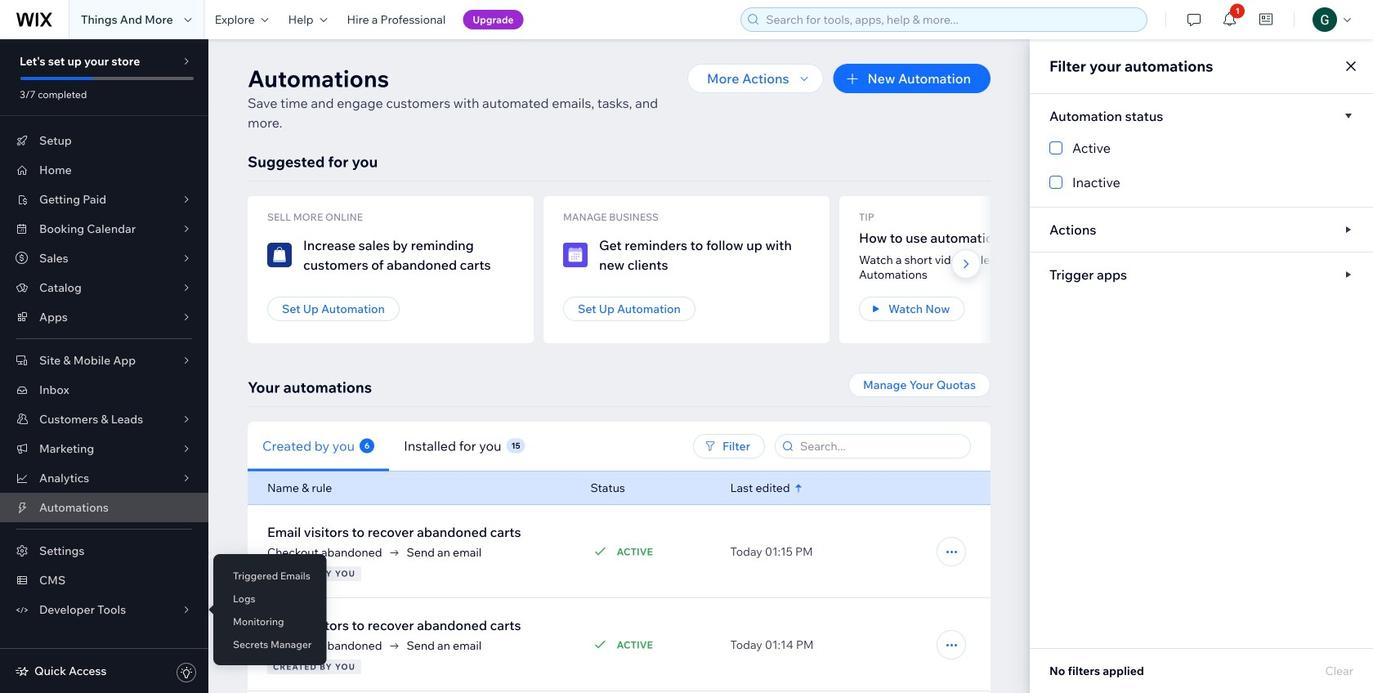 Task type: vqa. For each thing, say whether or not it's contained in the screenshot.
2nd category icon from left
yes



Task type: describe. For each thing, give the bounding box(es) containing it.
1 category image from the left
[[267, 243, 292, 267]]

Search for tools, apps, help & more... field
[[762, 8, 1143, 31]]

2 category image from the left
[[563, 243, 588, 267]]



Task type: locate. For each thing, give the bounding box(es) containing it.
tab list
[[248, 422, 628, 471]]

list
[[248, 196, 1374, 343]]

sidebar element
[[0, 39, 209, 693]]

category image
[[267, 243, 292, 267], [563, 243, 588, 267]]

0 horizontal spatial category image
[[267, 243, 292, 267]]

1 horizontal spatial category image
[[563, 243, 588, 267]]

None checkbox
[[1050, 138, 1354, 158], [1050, 173, 1354, 192], [1050, 138, 1354, 158], [1050, 173, 1354, 192]]

Search... field
[[796, 435, 966, 458]]



